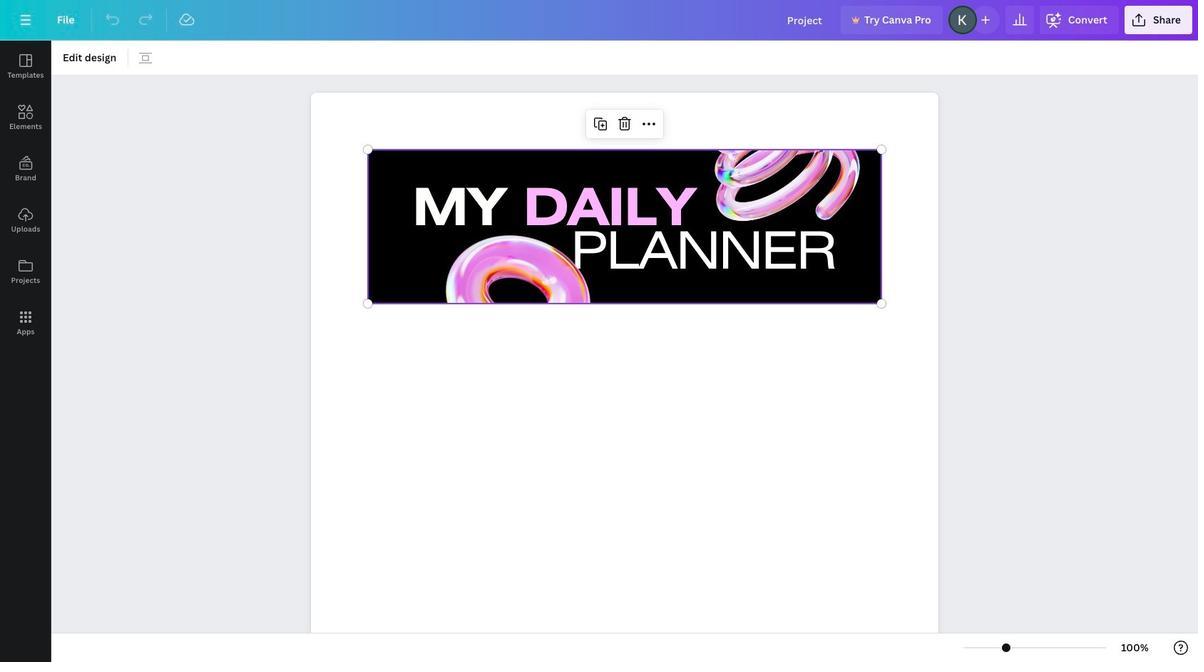 Task type: vqa. For each thing, say whether or not it's contained in the screenshot.
Zoom button
yes



Task type: describe. For each thing, give the bounding box(es) containing it.
Design title text field
[[776, 6, 835, 34]]



Task type: locate. For each thing, give the bounding box(es) containing it.
side panel tab list
[[0, 41, 51, 349]]

None text field
[[311, 85, 939, 663]]

main menu bar
[[0, 0, 1199, 41]]

Zoom button
[[1112, 637, 1159, 660]]



